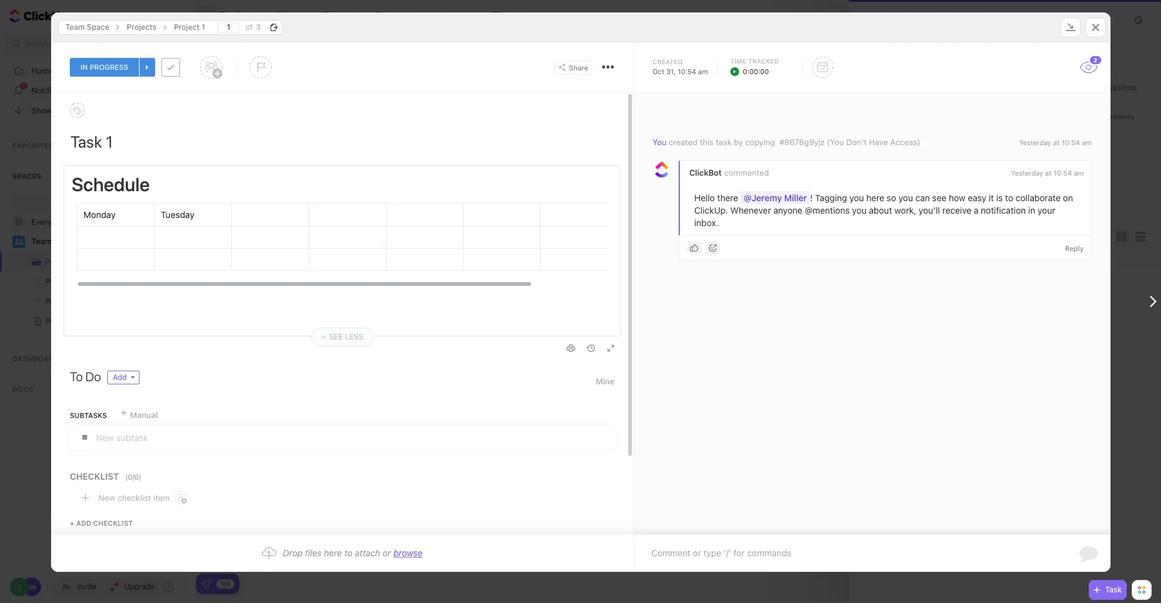Task type: describe. For each thing, give the bounding box(es) containing it.
manual button
[[119, 405, 158, 426]]

sharing & permissions link
[[1032, 79, 1143, 95]]

clickup.
[[694, 205, 728, 216]]

team inside sidebar navigation
[[31, 236, 52, 246]]

+
[[70, 519, 74, 527]]

oct
[[652, 67, 664, 75]]

(0/0)
[[125, 473, 141, 481]]

monday
[[83, 209, 115, 220]]

sidebar navigation
[[0, 0, 188, 603]]

manual
[[130, 410, 158, 420]]

share for share button in the task details element
[[569, 63, 588, 71]]

project notes link
[[0, 312, 163, 332]]

2 inside dropdown button
[[1094, 57, 1097, 64]]

0:00:00 button
[[730, 66, 786, 77]]

hello
[[694, 193, 715, 203]]

New subtask text field
[[96, 426, 614, 449]]

automations
[[1032, 11, 1078, 20]]

created oct 31, 10:54 am
[[652, 58, 708, 75]]

invite
[[77, 582, 96, 592]]

upgrade link
[[105, 578, 160, 596]]

notifications link
[[0, 80, 188, 100]]

about
[[869, 205, 892, 216]]

set priority element
[[249, 56, 271, 79]]

1/4
[[221, 580, 230, 587]]

project for project 1 link to the bottom
[[46, 277, 71, 286]]

set priority image
[[249, 56, 271, 79]]

project 2 inside sidebar navigation
[[46, 297, 77, 306]]

in inside dropdown button
[[80, 63, 87, 71]]

minimize task image
[[1066, 23, 1076, 31]]

see less
[[329, 332, 363, 342]]

favorites button
[[0, 130, 188, 160]]

+ add checklist
[[70, 519, 133, 527]]

to inside ! tagging you here so you can see how easy it is to collaborate on clickup. whenever anyone @mentions you about work, you'll receive a notification in your inbox.
[[1005, 193, 1013, 203]]

am for created
[[1082, 138, 1092, 146]]

home link
[[0, 60, 188, 80]]

time
[[730, 57, 746, 65]]

@mentions
[[805, 205, 850, 216]]

of 3
[[245, 22, 260, 31]]

copying
[[745, 137, 775, 147]]

am inside created oct 31, 10:54 am
[[698, 67, 708, 75]]

(you
[[827, 137, 844, 147]]

checklist (0/0)
[[70, 471, 141, 482]]

clickbot commented
[[689, 168, 769, 178]]

@jeremy
[[743, 193, 782, 203]]

tagging
[[815, 193, 847, 203]]

a
[[974, 205, 978, 216]]

project for the bottommost project 2 link
[[46, 297, 71, 306]]

2 hide from the top
[[1090, 292, 1106, 301]]

0 vertical spatial project 2
[[951, 16, 980, 24]]

files
[[305, 548, 321, 559]]

1 vertical spatial project 1 link
[[0, 272, 163, 292]]

show more
[[31, 105, 73, 115]]

list
[[291, 10, 306, 21]]

3 for task 3
[[269, 456, 275, 466]]

task details element
[[51, 42, 1110, 93]]

on
[[1063, 193, 1073, 203]]

&
[[1083, 82, 1089, 92]]

access)
[[890, 137, 920, 147]]

attachments
[[868, 229, 937, 244]]

automations button
[[1026, 6, 1084, 25]]

favorites
[[12, 141, 53, 150]]

1 vertical spatial here
[[324, 548, 342, 559]]

Set task position in this List number field
[[217, 22, 239, 32]]

share button inside task details element
[[554, 60, 592, 74]]

more
[[54, 105, 73, 115]]

space inside task locations element
[[87, 22, 109, 31]]

task locations element
[[51, 12, 1110, 42]]

you created this task by copying #8678g9yjz (you don't have access)
[[652, 137, 920, 147]]

subtasks
[[70, 411, 107, 419]]

3 for of 3
[[256, 22, 260, 31]]

drop
[[283, 548, 302, 559]]

to
[[70, 370, 82, 384]]

2 hide closed button from the top
[[1078, 290, 1139, 303]]

schedule dialog
[[51, 12, 1110, 572]]

in progress
[[80, 63, 128, 71]]

schedule
[[71, 173, 149, 195]]

1 horizontal spatial project 2 link
[[951, 16, 980, 24]]

new checklist item
[[98, 493, 169, 503]]

in progress button
[[70, 58, 139, 77]]

0 horizontal spatial to
[[344, 548, 352, 559]]

project 1 inside task locations element
[[174, 22, 205, 31]]

new for new checklist item
[[98, 493, 115, 503]]

do
[[85, 370, 101, 384]]

search for search
[[24, 39, 49, 49]]

everything
[[31, 217, 71, 227]]

table link
[[505, 0, 532, 31]]

0 horizontal spatial add
[[76, 519, 91, 527]]

upgrade
[[124, 582, 155, 592]]

task
[[716, 137, 731, 147]]

of
[[245, 22, 253, 31]]

board link
[[334, 0, 364, 31]]

yesterday at 10:54 am for you created this task by copying #8678g9yjz (you don't have access)
[[1019, 138, 1092, 146]]

by
[[734, 137, 743, 147]]

1 inside sidebar navigation
[[73, 277, 76, 286]]

mine
[[596, 376, 614, 386]]

work,
[[894, 205, 916, 216]]

list link
[[291, 0, 311, 31]]

board
[[334, 10, 359, 21]]

gantt link
[[453, 0, 481, 31]]

collaborate
[[1015, 193, 1060, 203]]

task for task 3
[[249, 456, 267, 466]]

easy
[[968, 193, 986, 203]]

1 closed from the top
[[1108, 69, 1136, 77]]

this
[[700, 137, 713, 147]]

project for "project notes" link
[[46, 317, 71, 326]]

attach
[[355, 548, 380, 559]]

notes
[[73, 317, 93, 326]]

whenever
[[730, 205, 771, 216]]

1 vertical spatial project 2 link
[[0, 292, 163, 312]]

!
[[810, 193, 813, 203]]

2 hide closed from the top
[[1090, 292, 1136, 301]]

how
[[949, 193, 965, 203]]

item
[[153, 493, 169, 503]]



Task type: vqa. For each thing, say whether or not it's contained in the screenshot.
topmost closed
yes



Task type: locate. For each thing, give the bounding box(es) containing it.
0 vertical spatial yesterday
[[1019, 138, 1051, 146]]

calendar
[[387, 10, 425, 21]]

1 vertical spatial 10:54
[[1061, 138, 1080, 146]]

1 vertical spatial at
[[1045, 169, 1051, 177]]

to right is in the top of the page
[[1005, 193, 1013, 203]]

1 horizontal spatial 1
[[201, 22, 205, 31]]

yesterday for clickbot commented
[[1011, 169, 1043, 177]]

1 horizontal spatial project 2
[[951, 16, 980, 24]]

project 1 link inside task locations element
[[167, 20, 211, 35]]

time tracked
[[730, 57, 779, 65]]

Edit task name text field
[[70, 131, 614, 152]]

there
[[717, 193, 738, 203]]

10:54 inside created oct 31, 10:54 am
[[678, 67, 696, 75]]

0 horizontal spatial 1
[[73, 277, 76, 286]]

1 vertical spatial hide closed
[[1090, 292, 1136, 301]]

1 vertical spatial to
[[344, 548, 352, 559]]

0 vertical spatial at
[[1053, 138, 1059, 146]]

search up the home
[[24, 39, 49, 49]]

2 horizontal spatial team
[[868, 16, 886, 24]]

hide closed
[[1090, 69, 1136, 77], [1090, 292, 1136, 301]]

clickbot
[[689, 168, 721, 178]]

share for the top share button
[[1125, 11, 1145, 20]]

1 vertical spatial in
[[1028, 205, 1035, 216]]

0 horizontal spatial 3
[[171, 277, 175, 285]]

tasks...
[[235, 37, 261, 47]]

project 1 link up the ⌘k
[[167, 20, 211, 35]]

project 2
[[951, 16, 980, 24], [46, 297, 77, 306]]

0 vertical spatial yesterday at 10:54 am
[[1019, 138, 1092, 146]]

1 horizontal spatial add
[[113, 373, 127, 382]]

share inside task details element
[[569, 63, 588, 71]]

can
[[915, 193, 930, 203]]

you'll
[[919, 205, 940, 216]]

projects inside button
[[220, 10, 259, 21]]

0 vertical spatial in
[[80, 63, 87, 71]]

0 horizontal spatial in
[[80, 63, 87, 71]]

2 vertical spatial 2
[[73, 297, 77, 306]]

at for clickbot commented
[[1045, 169, 1051, 177]]

am for commented
[[1074, 169, 1084, 177]]

team inside task locations element
[[65, 22, 85, 31]]

0 horizontal spatial team
[[31, 236, 52, 246]]

comments button
[[1076, 108, 1143, 124]]

commented
[[724, 168, 769, 178]]

1 up project notes
[[73, 277, 76, 286]]

miller
[[784, 193, 807, 203]]

project notes
[[46, 317, 93, 326]]

1 vertical spatial yesterday
[[1011, 169, 1043, 177]]

0 horizontal spatial task
[[249, 456, 267, 466]]

1 hide closed button from the top
[[1078, 67, 1139, 79]]

projects inside task locations element
[[126, 22, 156, 31]]

1 hide closed from the top
[[1090, 69, 1136, 77]]

project
[[951, 16, 974, 24], [174, 22, 199, 31], [46, 277, 71, 286], [46, 297, 71, 306], [46, 317, 71, 326]]

table
[[505, 10, 527, 21]]

in left progress
[[80, 63, 87, 71]]

your
[[1038, 205, 1055, 216]]

0 horizontal spatial here
[[324, 548, 342, 559]]

at for you created this task by copying #8678g9yjz (you don't have access)
[[1053, 138, 1059, 146]]

add right +
[[76, 519, 91, 527]]

2 vertical spatial 10:54
[[1053, 169, 1072, 177]]

new up monday
[[78, 197, 94, 205]]

0 horizontal spatial project 2 link
[[0, 292, 163, 312]]

10:54 for commented
[[1053, 169, 1072, 177]]

3
[[256, 22, 260, 31], [171, 277, 175, 285], [269, 456, 275, 466]]

team space inside sidebar navigation
[[31, 236, 78, 246]]

3 inside task locations element
[[256, 22, 260, 31]]

@jeremy miller button
[[740, 191, 810, 205]]

1 vertical spatial am
[[1082, 138, 1092, 146]]

checklist down new checklist item
[[93, 519, 133, 527]]

1 vertical spatial project 1
[[46, 277, 76, 286]]

0 horizontal spatial at
[[1045, 169, 1051, 177]]

0 vertical spatial hide
[[1090, 69, 1106, 77]]

to
[[1005, 193, 1013, 203], [344, 548, 352, 559]]

1 vertical spatial yesterday at 10:54 am
[[1011, 169, 1084, 177]]

1 vertical spatial task
[[1105, 585, 1122, 595]]

0 vertical spatial here
[[866, 193, 884, 203]]

hide closed button down reply
[[1078, 290, 1139, 303]]

1 horizontal spatial project 1
[[174, 22, 205, 31]]

0 vertical spatial 10:54
[[678, 67, 696, 75]]

here inside ! tagging you here so you can see how easy it is to collaborate on clickup. whenever anyone @mentions you about work, you'll receive a notification in your inbox.
[[866, 193, 884, 203]]

it
[[989, 193, 994, 203]]

yesterday at 10:54 am
[[1019, 138, 1092, 146], [1011, 169, 1084, 177]]

project 2 link
[[951, 16, 980, 24], [0, 292, 163, 312]]

1 horizontal spatial share button
[[1109, 6, 1150, 26]]

10:54 right the 31,
[[678, 67, 696, 75]]

task
[[249, 456, 267, 466], [1105, 585, 1122, 595]]

10:54 down comments button
[[1061, 138, 1080, 146]]

to do
[[70, 370, 101, 384]]

10:54 up on
[[1053, 169, 1072, 177]]

1 vertical spatial closed
[[1108, 292, 1136, 301]]

comments
[[1099, 112, 1134, 120]]

created
[[652, 58, 682, 65]]

user friends image
[[14, 238, 23, 246]]

1 vertical spatial share
[[569, 63, 588, 71]]

task for task
[[1105, 585, 1122, 595]]

new space
[[78, 197, 119, 205]]

team space link
[[868, 16, 908, 24], [59, 20, 115, 35], [31, 232, 176, 252]]

0:00:00
[[743, 67, 769, 75]]

1 horizontal spatial project 1 link
[[167, 20, 211, 35]]

2 closed from the top
[[1108, 292, 1136, 301]]

0 horizontal spatial project 2
[[46, 297, 77, 306]]

new inside sidebar navigation
[[78, 197, 94, 205]]

0 horizontal spatial project 1 link
[[0, 272, 163, 292]]

3 inside sidebar navigation
[[171, 277, 175, 285]]

at down sharing
[[1053, 138, 1059, 146]]

0 vertical spatial to
[[1005, 193, 1013, 203]]

show
[[31, 105, 52, 115]]

new for new space
[[78, 197, 94, 205]]

0 vertical spatial hide closed button
[[1078, 67, 1139, 79]]

1 horizontal spatial in
[[1028, 205, 1035, 216]]

hide closed button
[[1078, 67, 1139, 79], [1078, 290, 1139, 303]]

0 horizontal spatial new
[[78, 197, 94, 205]]

in
[[80, 63, 87, 71], [1028, 205, 1035, 216]]

task inside task 3 link
[[249, 456, 267, 466]]

tracked
[[748, 57, 779, 65]]

project 1 link up notes
[[0, 272, 163, 292]]

share button left "task settings" image at the top right of page
[[554, 60, 592, 74]]

checklist
[[70, 471, 119, 482]]

1 vertical spatial add
[[76, 519, 91, 527]]

0 vertical spatial 1
[[201, 22, 205, 31]]

new down checklist (0/0)
[[98, 493, 115, 503]]

created
[[669, 137, 697, 147]]

0 horizontal spatial share
[[569, 63, 588, 71]]

1 horizontal spatial share
[[1125, 11, 1145, 20]]

home
[[31, 65, 53, 75]]

team space
[[868, 16, 908, 24], [65, 22, 109, 31], [31, 236, 78, 246]]

hello there @jeremy miller
[[694, 193, 807, 203]]

yesterday for you created this task by copying #8678g9yjz (you don't have access)
[[1019, 138, 1051, 146]]

yesterday at 10:54 am up collaborate
[[1011, 169, 1084, 177]]

0 vertical spatial closed
[[1108, 69, 1136, 77]]

see
[[329, 332, 343, 342]]

0 vertical spatial task
[[249, 456, 267, 466]]

project 1 link
[[167, 20, 211, 35], [0, 272, 163, 292]]

tuesday
[[161, 209, 194, 220]]

yesterday
[[1019, 138, 1051, 146], [1011, 169, 1043, 177]]

see
[[932, 193, 946, 203]]

here up about
[[866, 193, 884, 203]]

0 vertical spatial add
[[113, 373, 127, 382]]

1 vertical spatial share button
[[554, 60, 592, 74]]

share button
[[1109, 6, 1150, 26], [554, 60, 592, 74]]

to left attach
[[344, 548, 352, 559]]

search for search tasks...
[[209, 37, 233, 47]]

0 vertical spatial 2
[[976, 16, 980, 24]]

10:54 for created
[[1061, 138, 1080, 146]]

1 horizontal spatial at
[[1053, 138, 1059, 146]]

1 horizontal spatial here
[[866, 193, 884, 203]]

hide closed button up permissions
[[1078, 67, 1139, 79]]

0 horizontal spatial project 1
[[46, 277, 76, 286]]

1 vertical spatial checklist
[[93, 519, 133, 527]]

you left about
[[852, 205, 866, 216]]

task body element
[[51, 93, 695, 536]]

1 horizontal spatial 2
[[976, 16, 980, 24]]

project 1 left set task position in this list 'number field'
[[174, 22, 205, 31]]

yesterday at 10:54 am for clickbot commented
[[1011, 169, 1084, 177]]

0 vertical spatial 3
[[256, 22, 260, 31]]

reply
[[1065, 244, 1084, 252]]

here right files on the left bottom
[[324, 548, 342, 559]]

share button right minimize task icon
[[1109, 6, 1150, 26]]

mine link
[[596, 371, 614, 392]]

0 vertical spatial am
[[698, 67, 708, 75]]

you right tagging
[[849, 193, 864, 203]]

search
[[209, 37, 233, 47], [24, 39, 49, 49]]

0 vertical spatial hide closed
[[1090, 69, 1136, 77]]

1 vertical spatial project 2
[[46, 297, 77, 306]]

browse link
[[393, 548, 422, 559]]

projects link
[[916, 16, 943, 24], [120, 20, 162, 35], [1, 252, 150, 272]]

2 inside sidebar navigation
[[73, 297, 77, 306]]

don't
[[846, 137, 867, 147]]

onboarding checklist button image
[[201, 579, 211, 589]]

project 1 up project notes
[[46, 277, 76, 286]]

anyone
[[773, 205, 802, 216]]

0 vertical spatial project 1
[[174, 22, 205, 31]]

0 vertical spatial share
[[1125, 11, 1145, 20]]

search down set task position in this list 'number field'
[[209, 37, 233, 47]]

0 vertical spatial share button
[[1109, 6, 1150, 26]]

add right do
[[113, 373, 127, 382]]

projects inside sidebar navigation
[[45, 257, 76, 267]]

add inside add dropdown button
[[113, 373, 127, 382]]

task 3 link
[[246, 450, 790, 472]]

2 vertical spatial 3
[[269, 456, 275, 466]]

1 horizontal spatial team
[[65, 22, 85, 31]]

! tagging you here so you can see how easy it is to collaborate on clickup. whenever anyone @mentions you about work, you'll receive a notification in your inbox.
[[694, 193, 1075, 228]]

you
[[652, 137, 666, 147]]

1 horizontal spatial to
[[1005, 193, 1013, 203]]

0 vertical spatial project 2 link
[[951, 16, 980, 24]]

share
[[1125, 11, 1145, 20], [569, 63, 588, 71]]

2 horizontal spatial 2
[[1094, 57, 1097, 64]]

search tasks...
[[209, 37, 261, 47]]

in inside ! tagging you here so you can see how easy it is to collaborate on clickup. whenever anyone @mentions you about work, you'll receive a notification in your inbox.
[[1028, 205, 1035, 216]]

new
[[78, 197, 94, 205], [98, 493, 115, 503]]

docs
[[12, 385, 34, 393]]

onboarding checklist button element
[[201, 579, 211, 589]]

1 vertical spatial hide closed button
[[1078, 290, 1139, 303]]

at up collaborate
[[1045, 169, 1051, 177]]

0 vertical spatial checklist
[[117, 493, 151, 503]]

notification
[[981, 205, 1026, 216]]

0 horizontal spatial 2
[[73, 297, 77, 306]]

1 hide from the top
[[1090, 69, 1106, 77]]

project inside task locations element
[[174, 22, 199, 31]]

checklist down (0/0)
[[117, 493, 151, 503]]

list info image
[[263, 78, 271, 85]]

1 vertical spatial 2
[[1094, 57, 1097, 64]]

2 vertical spatial am
[[1074, 169, 1084, 177]]

search inside sidebar navigation
[[24, 39, 49, 49]]

1 vertical spatial 3
[[171, 277, 175, 285]]

1 horizontal spatial search
[[209, 37, 233, 47]]

10:54
[[678, 67, 696, 75], [1061, 138, 1080, 146], [1053, 169, 1072, 177]]

yesterday at 10:54 am down sharing
[[1019, 138, 1092, 146]]

add button
[[107, 371, 139, 385]]

Search tasks... text field
[[209, 34, 312, 51]]

team space inside task locations element
[[65, 22, 109, 31]]

1 horizontal spatial task
[[1105, 585, 1122, 595]]

2 horizontal spatial 3
[[269, 456, 275, 466]]

new inside task body element
[[98, 493, 115, 503]]

0 horizontal spatial share button
[[554, 60, 592, 74]]

1 inside task locations element
[[201, 22, 205, 31]]

1 horizontal spatial 3
[[256, 22, 260, 31]]

sharing & permissions
[[1052, 82, 1137, 92]]

projects
[[220, 10, 259, 21], [916, 16, 943, 24], [126, 22, 156, 31], [45, 257, 76, 267]]

1 vertical spatial hide
[[1090, 292, 1106, 301]]

you up work,
[[898, 193, 913, 203]]

1 vertical spatial new
[[98, 493, 115, 503]]

1 vertical spatial 1
[[73, 277, 76, 286]]

task settings image
[[606, 65, 609, 69]]

1 left set task position in this list 'number field'
[[201, 22, 205, 31]]

you
[[849, 193, 864, 203], [898, 193, 913, 203], [852, 205, 866, 216]]

0 horizontal spatial search
[[24, 39, 49, 49]]

closed
[[1108, 69, 1136, 77], [1108, 292, 1136, 301]]

in down collaborate
[[1028, 205, 1035, 216]]

gantt
[[453, 10, 476, 21]]

2
[[976, 16, 980, 24], [1094, 57, 1097, 64], [73, 297, 77, 306]]

drop files here to attach or browse
[[283, 548, 422, 559]]

task history region
[[634, 93, 1110, 535]]

0 vertical spatial project 1 link
[[167, 20, 211, 35]]

1 horizontal spatial new
[[98, 493, 115, 503]]

inbox.
[[694, 218, 718, 228]]

calendar link
[[387, 0, 430, 31]]

project 1 inside sidebar navigation
[[46, 277, 76, 286]]

0 vertical spatial new
[[78, 197, 94, 205]]



